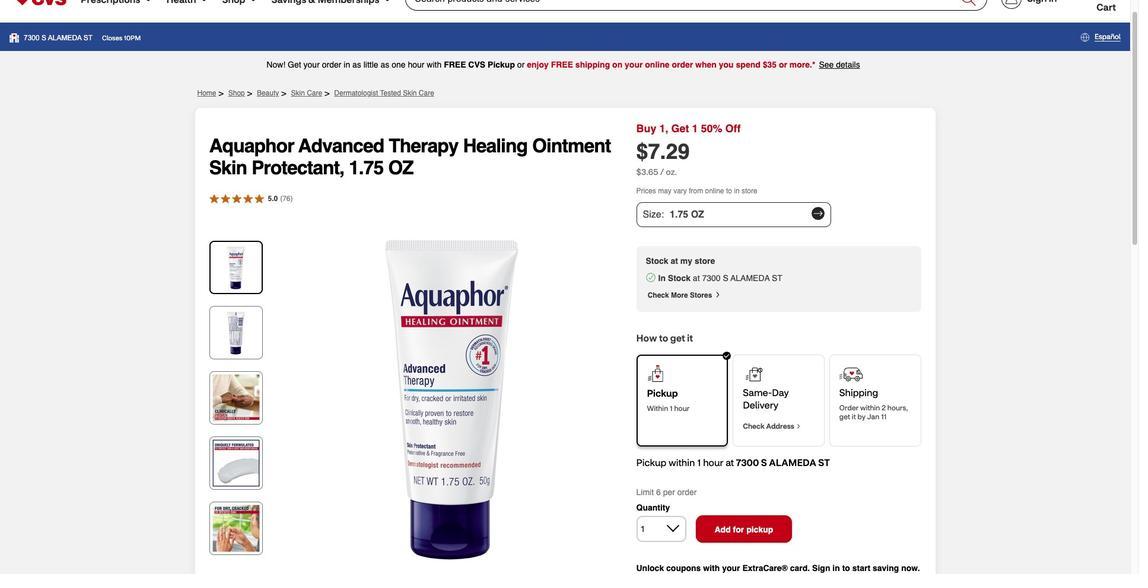 Task type: vqa. For each thing, say whether or not it's contained in the screenshot.
the rightmost at
yes



Task type: locate. For each thing, give the bounding box(es) containing it.
store right from
[[742, 187, 758, 195]]

size
[[643, 210, 662, 220]]

1 horizontal spatial 7300
[[702, 274, 721, 283]]

for
[[733, 525, 745, 535]]

> right home link
[[219, 88, 224, 98]]

1 inside pickup within 1 hour
[[670, 404, 673, 413]]

1 vertical spatial within
[[669, 456, 695, 469]]

/
[[661, 166, 664, 177]]

same-
[[743, 386, 772, 399]]

hour for pickup within 1 hour at 7300 s alameda st
[[703, 456, 724, 469]]

stores
[[690, 291, 713, 300]]

2 vertical spatial s
[[761, 456, 767, 469]]

0 horizontal spatial your
[[304, 60, 320, 69]]

s
[[42, 34, 46, 42], [723, 274, 729, 283], [761, 456, 767, 469]]

1 horizontal spatial care
[[419, 89, 434, 97]]

pickup within 1 hour
[[647, 387, 690, 413]]

within left the '2'
[[861, 404, 881, 413]]

st inside "7300 s alameda st" button
[[84, 34, 93, 42]]

1 horizontal spatial free
[[551, 60, 573, 69]]

aquaphor advanced therapy healing ointment skin protectant, thumbnail image 2 of 9 image
[[212, 309, 260, 357]]

skin care link
[[291, 89, 322, 97]]

0 horizontal spatial within
[[669, 456, 695, 469]]

0 vertical spatial check
[[648, 291, 669, 300]]

> right the skin care link
[[325, 88, 330, 98]]

1 horizontal spatial st
[[772, 274, 783, 283]]

hour
[[408, 60, 425, 69], [675, 404, 690, 413], [703, 456, 724, 469]]

check down delivery
[[743, 422, 767, 431]]

your right on in the top right of the page
[[625, 60, 643, 69]]

0 vertical spatial st
[[84, 34, 93, 42]]

at
[[671, 256, 678, 266], [693, 274, 700, 283], [726, 456, 734, 469]]

get right how
[[671, 332, 685, 344]]

0 vertical spatial 7300
[[24, 34, 40, 42]]

shipping
[[576, 60, 610, 69]]

1 vertical spatial to
[[659, 332, 669, 344]]

0 vertical spatial s
[[42, 34, 46, 42]]

from
[[689, 187, 704, 195]]

1 vertical spatial store
[[695, 256, 715, 266]]

1 horizontal spatial check
[[743, 422, 767, 431]]

2 horizontal spatial s
[[761, 456, 767, 469]]

0 vertical spatial pickup
[[488, 60, 515, 69]]

1 horizontal spatial at
[[693, 274, 700, 283]]

care
[[307, 89, 322, 97], [419, 89, 434, 97]]

0 vertical spatial to
[[726, 187, 732, 195]]

online right on in the top right of the page
[[645, 60, 670, 69]]

1 horizontal spatial store
[[742, 187, 758, 195]]

pickup inside pickup within 1 hour
[[647, 387, 678, 399]]

2 horizontal spatial st
[[819, 456, 830, 469]]

to right how
[[659, 332, 669, 344]]

0 vertical spatial store
[[742, 187, 758, 195]]

unlock
[[637, 564, 664, 573]]

stock
[[646, 256, 669, 266], [668, 274, 691, 283]]

my
[[681, 256, 693, 266]]

check down in
[[648, 291, 669, 300]]

3 > from the left
[[282, 88, 286, 98]]

check inside button
[[648, 291, 669, 300]]

0 vertical spatial alameda
[[48, 34, 82, 42]]

0 vertical spatial online
[[645, 60, 670, 69]]

0 horizontal spatial care
[[307, 89, 322, 97]]

1 vertical spatial oz
[[691, 210, 705, 220]]

it
[[688, 332, 693, 344], [852, 413, 856, 421]]

saving
[[873, 564, 899, 573]]

1 horizontal spatial within
[[861, 404, 881, 413]]

1 horizontal spatial get
[[840, 413, 851, 421]]

day
[[772, 386, 789, 399]]

1 horizontal spatial as
[[381, 60, 390, 69]]

0 horizontal spatial s
[[42, 34, 46, 42]]

1 vertical spatial 1.75
[[670, 210, 689, 220]]

10pm
[[124, 34, 141, 42]]

2 vertical spatial hour
[[703, 456, 724, 469]]

get right 1,
[[672, 122, 689, 135]]

0 horizontal spatial st
[[84, 34, 93, 42]]

get
[[671, 332, 685, 344], [840, 413, 851, 421]]

> right beauty
[[282, 88, 286, 98]]

with right coupons
[[704, 564, 720, 573]]

0 horizontal spatial store
[[695, 256, 715, 266]]

1 horizontal spatial online
[[705, 187, 724, 195]]

0 horizontal spatial 7300
[[24, 34, 40, 42]]

1 horizontal spatial with
[[704, 564, 720, 573]]

0 horizontal spatial check
[[648, 291, 669, 300]]

0 vertical spatial at
[[671, 256, 678, 266]]

closes 10pm
[[102, 34, 141, 42]]

oz
[[388, 157, 413, 179], [691, 210, 705, 220]]

1
[[692, 122, 698, 135], [670, 404, 673, 413], [698, 456, 701, 469]]

store right my
[[695, 256, 715, 266]]

0 vertical spatial 1.75
[[349, 157, 384, 179]]

pickup up limit
[[637, 456, 667, 469]]

2 care from the left
[[419, 89, 434, 97]]

1 horizontal spatial get
[[672, 122, 689, 135]]

7300
[[24, 34, 40, 42], [702, 274, 721, 283], [736, 456, 759, 469]]

as left the one
[[381, 60, 390, 69]]

shipping
[[840, 386, 879, 399]]

online right from
[[705, 187, 724, 195]]

limit
[[637, 488, 654, 497]]

1 horizontal spatial s
[[723, 274, 729, 283]]

1 vertical spatial stock
[[668, 274, 691, 283]]

stock up more
[[668, 274, 691, 283]]

1 horizontal spatial to
[[726, 187, 732, 195]]

0 vertical spatial oz
[[388, 157, 413, 179]]

1 > from the left
[[219, 88, 224, 98]]

to right from
[[726, 187, 732, 195]]

in right from
[[734, 187, 740, 195]]

0 horizontal spatial in
[[344, 60, 350, 69]]

1 vertical spatial hour
[[675, 404, 690, 413]]

order
[[322, 60, 342, 69], [672, 60, 693, 69], [678, 488, 697, 497]]

oz inside aquaphor advanced therapy healing ointment skin protectant, 1.75 oz
[[388, 157, 413, 179]]

1 horizontal spatial or
[[779, 60, 788, 69]]

within up per
[[669, 456, 695, 469]]

your left extracare®
[[722, 564, 741, 573]]

5.0
[[268, 195, 278, 203]]

per
[[663, 488, 675, 497]]

0 vertical spatial get
[[288, 60, 301, 69]]

2 or from the left
[[779, 60, 788, 69]]

care right tested
[[419, 89, 434, 97]]

español link
[[1081, 31, 1121, 43]]

order left when
[[672, 60, 693, 69]]

0 horizontal spatial skin
[[209, 157, 247, 179]]

check more stores button
[[646, 291, 723, 300]]

$3.65 per ounce. element
[[637, 166, 677, 177]]

aquaphor advanced therapy healing ointment skin protectant, 1.75 oz
[[209, 135, 611, 179]]

1 horizontal spatial your
[[625, 60, 643, 69]]

stock at my store
[[646, 256, 715, 266]]

2 horizontal spatial to
[[843, 564, 851, 573]]

order right per
[[678, 488, 697, 497]]

2 horizontal spatial in
[[833, 564, 840, 573]]

1 vertical spatial st
[[772, 274, 783, 283]]

1.75
[[349, 157, 384, 179], [670, 210, 689, 220]]

7300 inside button
[[24, 34, 40, 42]]

hour inside pickup within 1 hour
[[675, 404, 690, 413]]

1 vertical spatial check
[[743, 422, 767, 431]]

hour for pickup within 1 hour
[[675, 404, 690, 413]]

2 > from the left
[[247, 88, 252, 98]]

0 horizontal spatial get
[[671, 332, 685, 344]]

0 horizontal spatial with
[[427, 60, 442, 69]]

to left start
[[843, 564, 851, 573]]

therapy
[[389, 135, 459, 157]]

free left cvs
[[444, 60, 466, 69]]

skin
[[291, 89, 305, 97], [403, 89, 417, 97], [209, 157, 247, 179]]

in
[[344, 60, 350, 69], [734, 187, 740, 195], [833, 564, 840, 573]]

in right sign
[[833, 564, 840, 573]]

1 vertical spatial online
[[705, 187, 724, 195]]

skin inside aquaphor advanced therapy healing ointment skin protectant, 1.75 oz
[[209, 157, 247, 179]]

in stock at 7300 s alameda st
[[659, 274, 783, 283]]

1 vertical spatial it
[[852, 413, 856, 421]]

1 vertical spatial alameda
[[731, 274, 770, 283]]

0 horizontal spatial as
[[353, 60, 361, 69]]

care left dermatologist
[[307, 89, 322, 97]]

or left enjoy
[[518, 60, 525, 69]]

pickup up within
[[647, 387, 678, 399]]

shipping order within 2 hours, get it by jan 11
[[840, 386, 909, 421]]

check for check more stores
[[648, 291, 669, 300]]

1 vertical spatial pickup
[[647, 387, 678, 399]]

get left by
[[840, 413, 851, 421]]

1 horizontal spatial hour
[[675, 404, 690, 413]]

0 vertical spatial with
[[427, 60, 442, 69]]

in
[[659, 274, 666, 283]]

online
[[645, 60, 670, 69], [705, 187, 724, 195]]

order
[[840, 404, 859, 413]]

2 horizontal spatial hour
[[703, 456, 724, 469]]

$35
[[763, 60, 777, 69]]

as left little
[[353, 60, 361, 69]]

off
[[726, 122, 741, 135]]

add for pickup button
[[696, 516, 793, 543]]

now!
[[267, 60, 286, 69]]

when
[[696, 60, 717, 69]]

prices may vary from online to in store
[[637, 187, 758, 195]]

$7.29 $3.65 / oz.
[[637, 139, 690, 177]]

details
[[836, 60, 860, 69]]

0 vertical spatial within
[[861, 404, 881, 413]]

get inside shipping order within 2 hours, get it by jan 11
[[840, 413, 851, 421]]

get right now!
[[288, 60, 301, 69]]

0 vertical spatial hour
[[408, 60, 425, 69]]

>
[[219, 88, 224, 98], [247, 88, 252, 98], [282, 88, 286, 98], [325, 88, 330, 98]]

order for your
[[322, 60, 342, 69]]

1 vertical spatial s
[[723, 274, 729, 283]]

order up home > shop > beauty > skin care > dermatologist tested skin care
[[322, 60, 342, 69]]

0 vertical spatial 1
[[692, 122, 698, 135]]

free right enjoy
[[551, 60, 573, 69]]

0 horizontal spatial free
[[444, 60, 466, 69]]

0 vertical spatial it
[[688, 332, 693, 344]]

in left little
[[344, 60, 350, 69]]

2 vertical spatial 1
[[698, 456, 701, 469]]

2 horizontal spatial 7300
[[736, 456, 759, 469]]

0 vertical spatial stock
[[646, 256, 669, 266]]

same-day delivery
[[743, 386, 789, 411]]

0 horizontal spatial 1.75
[[349, 157, 384, 179]]

how to get it
[[637, 332, 693, 344]]

pickup right cvs
[[488, 60, 515, 69]]

aquaphor advanced therapy healing ointment skin protectant, thumbnail image 4 of 9 image
[[212, 440, 260, 487]]

it down check more stores button
[[688, 332, 693, 344]]

it inside shipping order within 2 hours, get it by jan 11
[[852, 413, 856, 421]]

your
[[304, 60, 320, 69], [625, 60, 643, 69], [722, 564, 741, 573]]

stock up in
[[646, 256, 669, 266]]

1 free from the left
[[444, 60, 466, 69]]

ointment
[[532, 135, 611, 157]]

0 horizontal spatial to
[[659, 332, 669, 344]]

1 horizontal spatial it
[[852, 413, 856, 421]]

> right shop link
[[247, 88, 252, 98]]

6
[[656, 488, 661, 497]]

or right $35
[[779, 60, 788, 69]]

order for per
[[678, 488, 697, 497]]

price $7.29. element
[[637, 139, 690, 164]]

0 horizontal spatial oz
[[388, 157, 413, 179]]

1 vertical spatial get
[[672, 122, 689, 135]]

2 vertical spatial 7300
[[736, 456, 759, 469]]

1 vertical spatial get
[[840, 413, 851, 421]]

1 vertical spatial 1
[[670, 404, 673, 413]]

with right the one
[[427, 60, 442, 69]]

it left by
[[852, 413, 856, 421]]

your up home > shop > beauty > skin care > dermatologist tested skin care
[[304, 60, 320, 69]]

free
[[444, 60, 466, 69], [551, 60, 573, 69]]

dermatologist
[[334, 89, 378, 97]]

pickup within 1 hour at 7300 s alameda st
[[637, 456, 830, 469]]

st
[[84, 34, 93, 42], [772, 274, 783, 283], [819, 456, 830, 469]]



Task type: describe. For each thing, give the bounding box(es) containing it.
within inside shipping order within 2 hours, get it by jan 11
[[861, 404, 881, 413]]

0 vertical spatial get
[[671, 332, 685, 344]]

0 vertical spatial in
[[344, 60, 350, 69]]

$3.65
[[637, 166, 659, 177]]

aquaphor
[[209, 135, 294, 157]]

1 as from the left
[[353, 60, 361, 69]]

4 > from the left
[[325, 88, 330, 98]]

)
[[291, 195, 293, 203]]

buy
[[637, 122, 657, 135]]

in stock at 7300 s alameda st element
[[646, 273, 912, 284]]

s inside button
[[42, 34, 46, 42]]

delivery
[[743, 399, 779, 411]]

1.75 inside aquaphor advanced therapy healing ointment skin protectant, 1.75 oz
[[349, 157, 384, 179]]

1 vertical spatial in
[[734, 187, 740, 195]]

0 horizontal spatial at
[[671, 256, 678, 266]]

st inside in stock at 7300 s alameda st element
[[772, 274, 783, 283]]

pickup for pickup within 1 hour at 7300 s alameda st
[[637, 456, 667, 469]]

now.
[[902, 564, 920, 573]]

protectant,
[[252, 157, 344, 179]]

(
[[280, 195, 283, 203]]

2 as from the left
[[381, 60, 390, 69]]

home > shop > beauty > skin care > dermatologist tested skin care
[[197, 88, 434, 98]]

2 horizontal spatial your
[[722, 564, 741, 573]]

by
[[858, 413, 866, 421]]

11
[[882, 413, 887, 421]]

tested
[[380, 89, 401, 97]]

home
[[197, 89, 216, 97]]

one
[[392, 60, 406, 69]]

$7.29
[[637, 139, 690, 164]]

limit 6 per order
[[637, 488, 697, 497]]

7300 s alameda st
[[24, 34, 93, 42]]

on
[[613, 60, 623, 69]]

1 vertical spatial 7300
[[702, 274, 721, 283]]

aquaphor advanced therapy healing ointment skin protectant, thumbnail image 1 of 9 image
[[212, 244, 260, 291]]

main navigation
[[66, 0, 391, 6]]

may
[[658, 187, 672, 195]]

1 vertical spatial at
[[693, 274, 700, 283]]

advanced
[[299, 135, 384, 157]]

aquaphor advanced therapy healing ointment skin protectant, thumbnail image 3 of 9 image
[[212, 374, 260, 422]]

1 for pickup within 1 hour at 7300 s alameda st
[[698, 456, 701, 469]]

2 vertical spatial to
[[843, 564, 851, 573]]

2 vertical spatial in
[[833, 564, 840, 573]]

0 horizontal spatial it
[[688, 332, 693, 344]]

Search CVS search field
[[406, 0, 988, 11]]

quantity
[[637, 503, 670, 513]]

1 horizontal spatial oz
[[691, 210, 705, 220]]

1 vertical spatial with
[[704, 564, 720, 573]]

hours,
[[888, 404, 909, 413]]

clicking on the image opens a new modal with 9 larger images of aquaphor advanced therapy healing ointment skin protectant. some images may not have descriptive text. 1 out of 9. image
[[275, 219, 631, 575]]

2
[[882, 404, 886, 413]]

now! get your order in as little as one hour with free cvs pickup or enjoy free shipping on your online order when you spend $35 or more.* see details
[[267, 60, 860, 69]]

1 horizontal spatial skin
[[291, 89, 305, 97]]

2 horizontal spatial skin
[[403, 89, 417, 97]]

home link
[[197, 89, 216, 97]]

pickup for pickup within 1 hour
[[647, 387, 678, 399]]

extracare®
[[743, 564, 788, 573]]

2 vertical spatial alameda
[[769, 456, 817, 469]]

pickup
[[747, 525, 774, 535]]

vary
[[674, 187, 687, 195]]

2 vertical spatial at
[[726, 456, 734, 469]]

check for check
[[743, 422, 767, 431]]

more
[[671, 291, 688, 300]]

1 for pickup within 1 hour
[[670, 404, 673, 413]]

oz.
[[666, 166, 677, 177]]

dermatologist tested skin care link
[[334, 89, 434, 97]]

add
[[715, 525, 731, 535]]

shop link
[[228, 89, 245, 97]]

coupons
[[667, 564, 701, 573]]

1,
[[660, 122, 669, 135]]

within
[[647, 404, 669, 413]]

2 free from the left
[[551, 60, 573, 69]]

check more stores
[[648, 291, 713, 300]]

0 horizontal spatial hour
[[408, 60, 425, 69]]

2 vertical spatial st
[[819, 456, 830, 469]]

card.
[[791, 564, 810, 573]]

see
[[819, 60, 834, 69]]

how
[[637, 332, 657, 344]]

beauty
[[257, 89, 279, 97]]

español
[[1095, 32, 1121, 41]]

76
[[283, 195, 291, 203]]

jan
[[868, 413, 880, 421]]

spend
[[736, 60, 761, 69]]

7300 s alameda st button
[[14, 33, 93, 43]]

1 horizontal spatial 1.75
[[670, 210, 689, 220]]

buy 1, get 1 50% off
[[637, 122, 741, 135]]

closes
[[102, 34, 122, 42]]

cvs
[[469, 60, 486, 69]]

address
[[767, 422, 795, 431]]

1 or from the left
[[518, 60, 525, 69]]

1 care from the left
[[307, 89, 322, 97]]

healing
[[463, 135, 528, 157]]

size : 1.75 oz
[[643, 210, 705, 220]]

see details link
[[816, 59, 864, 71]]

little
[[364, 60, 378, 69]]

alameda inside button
[[48, 34, 82, 42]]

cart
[[1097, 0, 1117, 13]]

beauty link
[[257, 89, 279, 97]]

:
[[662, 210, 664, 220]]

sign
[[813, 564, 831, 573]]

aquaphor advanced therapy healing ointment skin protectant, thumbnail image 5 of 9 image
[[212, 505, 260, 553]]

prices
[[637, 187, 656, 195]]

0 horizontal spatial get
[[288, 60, 301, 69]]

unlock coupons with your extracare® card. sign in to start saving now.
[[637, 564, 920, 573]]

you
[[719, 60, 734, 69]]

enjoy
[[527, 60, 549, 69]]

add for pickup
[[715, 525, 774, 535]]

start
[[853, 564, 871, 573]]

5.0 ( 76 )
[[268, 195, 293, 203]]



